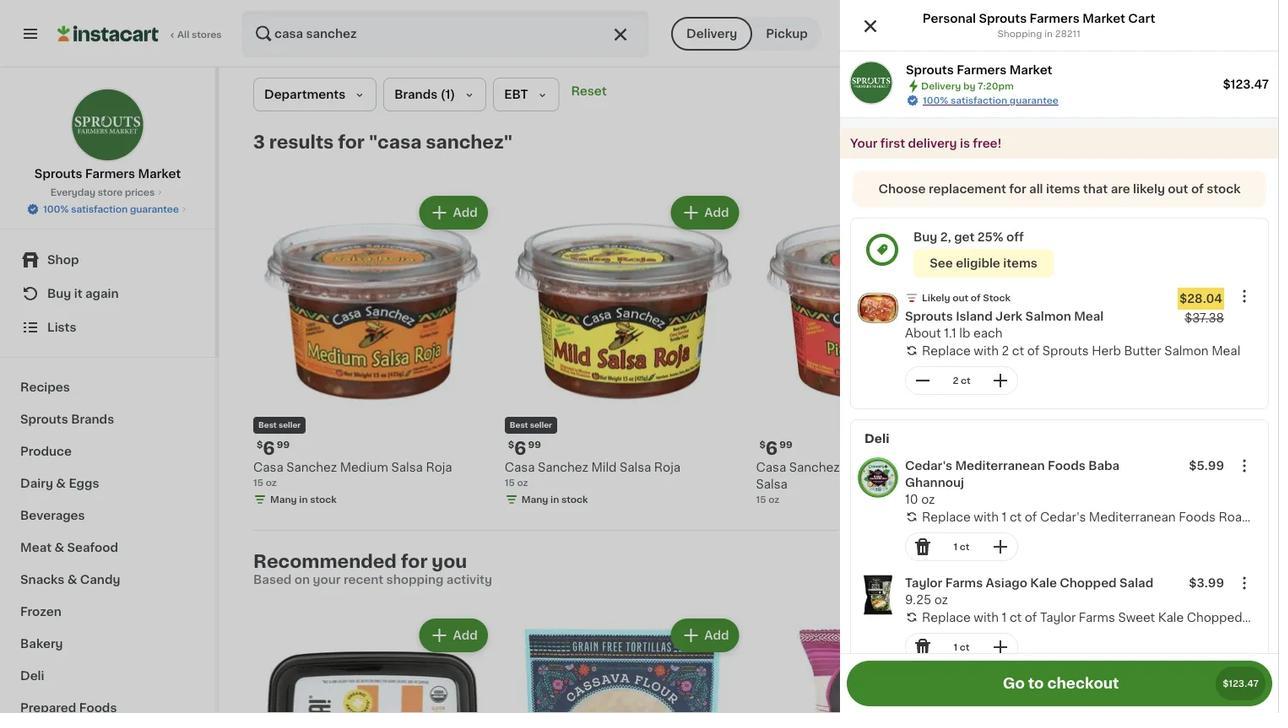 Task type: locate. For each thing, give the bounding box(es) containing it.
99 for casa sanchez pico de gallo chunky salsa
[[780, 440, 793, 450]]

on
[[295, 574, 310, 586]]

stock right likely at the right top of the page
[[1207, 183, 1241, 195]]

choose replacement for all items that are likely out of stock
[[879, 183, 1241, 195]]

2 horizontal spatial $ 6 99
[[760, 439, 793, 457]]

1 vertical spatial sprouts farmers market
[[34, 168, 181, 180]]

bakery link
[[10, 629, 205, 661]]

1 up increment quantity of cedar's mediterranean foods baba ghannouj image on the right
[[1002, 512, 1007, 523]]

0 vertical spatial guarantee
[[1010, 96, 1059, 105]]

3 casa from the left
[[756, 462, 787, 474]]

increment quantity of sprouts island jerk salmon meal image
[[991, 371, 1011, 391]]

1 horizontal spatial farms
[[1079, 612, 1116, 624]]

0 horizontal spatial deli
[[20, 671, 44, 683]]

cedar's up the ghannouj
[[906, 460, 953, 472]]

out up the island
[[953, 294, 969, 303]]

1 roja from the left
[[426, 462, 452, 474]]

of
[[1192, 183, 1205, 195], [971, 294, 981, 303], [1028, 345, 1040, 357], [1025, 512, 1038, 523], [1025, 612, 1038, 624]]

with down each
[[974, 345, 999, 357]]

island
[[956, 311, 993, 323]]

3 $ 6 99 from the left
[[760, 439, 793, 457]]

product group
[[253, 193, 491, 510], [505, 193, 743, 510], [756, 193, 995, 507], [253, 616, 491, 714], [505, 616, 743, 714], [756, 616, 995, 714], [1008, 616, 1246, 714]]

3 product group from the top
[[852, 569, 1279, 669]]

3 replace from the top
[[922, 612, 971, 624]]

with
[[974, 345, 999, 357], [974, 512, 999, 523], [974, 612, 999, 624]]

of down taylor farms asiago kale chopped salad 9.25 oz
[[1025, 612, 1038, 624]]

roja right mild
[[655, 462, 681, 474]]

2 right decrement quantity of sprouts island jerk salmon meal icon
[[953, 376, 959, 386]]

1 vertical spatial foods
[[1179, 512, 1216, 523]]

1 many from the left
[[270, 495, 297, 505]]

0 vertical spatial salad
[[1120, 578, 1154, 590]]

jerk
[[996, 311, 1023, 323]]

oz inside "cedar's mediterranean foods baba ghannouj 10 oz"
[[922, 494, 936, 506]]

0 vertical spatial replace
[[922, 345, 971, 357]]

with up increment quantity of taylor farms asiago kale chopped salad icon
[[974, 612, 999, 624]]

sprouts inside personal sprouts farmers market cart shopping in 28211
[[979, 13, 1027, 24]]

100% up delivery
[[923, 96, 949, 105]]

0 vertical spatial delivery by 7:20pm
[[1044, 27, 1170, 40]]

kale right "sweet"
[[1159, 612, 1185, 624]]

1 horizontal spatial casa
[[505, 462, 535, 474]]

sanchez inside 'casa sanchez mild salsa roja 15 oz'
[[538, 462, 589, 474]]

2 $ from the left
[[508, 440, 515, 450]]

guarantee down prices
[[130, 205, 179, 214]]

100%
[[923, 96, 949, 105], [43, 205, 69, 214]]

0 horizontal spatial delivery
[[687, 28, 738, 40]]

ct
[[1013, 345, 1025, 357], [961, 376, 971, 386], [1010, 512, 1022, 523], [960, 543, 970, 552], [1010, 612, 1022, 624], [960, 643, 970, 653]]

0 horizontal spatial 100% satisfaction guarantee
[[43, 205, 179, 214]]

replace down 9.25
[[922, 612, 971, 624]]

frozen
[[20, 607, 61, 618]]

meat & seafood link
[[10, 532, 205, 564]]

meal down $37.38
[[1212, 345, 1241, 357]]

buy it again link
[[10, 277, 205, 311]]

cedar's
[[906, 460, 953, 472], [1041, 512, 1087, 523]]

sanchez inside casa sanchez medium salsa roja 15 oz
[[287, 462, 337, 474]]

casa for casa sanchez mild salsa roja
[[505, 462, 535, 474]]

sprouts up shopping
[[979, 13, 1027, 24]]

1 many in stock from the left
[[270, 495, 337, 505]]

1 horizontal spatial for
[[401, 553, 428, 570]]

0 horizontal spatial farms
[[946, 578, 983, 590]]

chopped down $3.99
[[1188, 612, 1243, 624]]

1 $ from the left
[[257, 440, 263, 450]]

2 product group from the top
[[852, 451, 1280, 569]]

roja
[[426, 462, 452, 474], [655, 462, 681, 474]]

1 horizontal spatial buy
[[914, 231, 938, 243]]

1 horizontal spatial best seller
[[510, 422, 552, 429]]

2 down each
[[1002, 345, 1010, 357]]

& right meat at left
[[54, 542, 64, 554]]

1 vertical spatial 1 ct
[[954, 643, 970, 653]]

100% satisfaction guarantee up free!
[[923, 96, 1059, 105]]

sprouts island jerk salmon meal button
[[906, 308, 1170, 325]]

best seller
[[258, 422, 301, 429], [510, 422, 552, 429]]

deli up de
[[865, 433, 890, 445]]

1 vertical spatial kale
[[1159, 612, 1185, 624]]

& left candy
[[67, 574, 77, 586]]

you
[[432, 553, 467, 570]]

casa
[[253, 462, 284, 474], [505, 462, 535, 474], [756, 462, 787, 474]]

1 horizontal spatial roja
[[655, 462, 681, 474]]

0 horizontal spatial 15
[[253, 478, 264, 488]]

1 vertical spatial &
[[54, 542, 64, 554]]

0 horizontal spatial delivery by 7:20pm
[[922, 82, 1014, 91]]

sprouts left herb
[[1043, 345, 1089, 357]]

$ for casa sanchez mild salsa roja
[[508, 440, 515, 450]]

0 vertical spatial farmers
[[1030, 13, 1080, 24]]

100% satisfaction guarantee down 'store'
[[43, 205, 179, 214]]

2 $ 6 99 from the left
[[508, 439, 541, 457]]

sanchez for pico
[[790, 462, 840, 474]]

0 horizontal spatial out
[[953, 294, 969, 303]]

0 horizontal spatial salsa
[[392, 462, 423, 474]]

2 best from the left
[[510, 422, 528, 429]]

1 right the remove cedar's mediterranean foods baba ghannouj icon
[[954, 543, 958, 552]]

many for casa sanchez medium salsa roja
[[270, 495, 297, 505]]

mild
[[592, 462, 617, 474]]

farmers
[[1030, 13, 1080, 24], [957, 64, 1007, 76], [85, 168, 135, 180]]

for left "casa
[[338, 133, 365, 151]]

0 horizontal spatial cedar's
[[906, 460, 953, 472]]

remove cedar's mediterranean foods baba ghannouj image
[[913, 537, 933, 558]]

2 horizontal spatial 15
[[756, 495, 767, 505]]

seafood
[[67, 542, 118, 554]]

casa inside 'casa sanchez mild salsa roja 15 oz'
[[505, 462, 535, 474]]

seller for casa sanchez mild salsa roja
[[530, 422, 552, 429]]

15 for casa sanchez mild salsa roja
[[505, 478, 515, 488]]

2 6 from the left
[[515, 439, 527, 457]]

1 seller from the left
[[279, 422, 301, 429]]

1 vertical spatial farms
[[1079, 612, 1116, 624]]

1 horizontal spatial sprouts farmers market
[[906, 64, 1053, 76]]

instacart logo image
[[57, 24, 159, 44]]

0 vertical spatial kale
[[1031, 578, 1058, 590]]

go
[[1003, 677, 1025, 691]]

stock for casa sanchez mild salsa roja
[[562, 495, 588, 505]]

0 horizontal spatial buy
[[47, 288, 71, 300]]

out inside product group
[[953, 294, 969, 303]]

salmon down $37.38
[[1165, 345, 1209, 357]]

1 horizontal spatial cedar's
[[1041, 512, 1087, 523]]

0 vertical spatial for
[[338, 133, 365, 151]]

kale right asiago
[[1031, 578, 1058, 590]]

market left cart
[[1083, 13, 1126, 24]]

market up prices
[[138, 168, 181, 180]]

1 horizontal spatial many
[[522, 495, 549, 505]]

sprouts farmers market logo image
[[71, 88, 145, 162]]

1 product group from the top
[[852, 281, 1269, 402]]

0 horizontal spatial $
[[257, 440, 263, 450]]

0 vertical spatial out
[[1169, 183, 1189, 195]]

replace for replace with 1 ct of taylor farms sweet kale chopped salad
[[922, 612, 971, 624]]

$ for casa sanchez pico de gallo chunky salsa
[[760, 440, 766, 450]]

roja inside casa sanchez medium salsa roja 15 oz
[[426, 462, 452, 474]]

1 horizontal spatial 6
[[515, 439, 527, 457]]

casa inside casa sanchez pico de gallo chunky salsa 15 oz
[[756, 462, 787, 474]]

$ 6 99 for casa sanchez mild salsa roja
[[508, 439, 541, 457]]

1 vertical spatial $123.47
[[1223, 680, 1260, 689]]

in
[[1045, 29, 1053, 38], [299, 495, 308, 505], [551, 495, 560, 505]]

3 6 from the left
[[766, 439, 778, 457]]

farms
[[946, 578, 983, 590], [1079, 612, 1116, 624]]

salmon inside the sprouts island jerk salmon meal about 1.1 lb each
[[1026, 311, 1072, 323]]

beverages
[[20, 510, 85, 522]]

0 horizontal spatial for
[[338, 133, 365, 151]]

1 vertical spatial replace
[[922, 512, 971, 523]]

delivery right shopping
[[1044, 27, 1098, 40]]

0 vertical spatial satisfaction
[[951, 96, 1008, 105]]

cedar's down cedar's mediterranean foods baba ghannouj button
[[1041, 512, 1087, 523]]

sanchez inside casa sanchez pico de gallo chunky salsa 15 oz
[[790, 462, 840, 474]]

2 vertical spatial &
[[67, 574, 77, 586]]

it
[[74, 288, 82, 300]]

1 horizontal spatial $
[[508, 440, 515, 450]]

oz inside 'casa sanchez mild salsa roja 15 oz'
[[517, 478, 529, 488]]

1 casa from the left
[[253, 462, 284, 474]]

1 $ 6 99 from the left
[[257, 439, 290, 457]]

foods left baba
[[1048, 460, 1086, 472]]

2 1 ct from the top
[[954, 643, 970, 653]]

with for taylor
[[974, 612, 999, 624]]

2 99 from the left
[[528, 440, 541, 450]]

$ for casa sanchez medium salsa roja
[[257, 440, 263, 450]]

that
[[1084, 183, 1109, 195]]

replace for replace with 1 ct of cedar's mediterranean foods roasted r
[[922, 512, 971, 523]]

0 vertical spatial buy
[[914, 231, 938, 243]]

$3.99
[[1190, 578, 1225, 590]]

1 horizontal spatial seller
[[530, 422, 552, 429]]

0 horizontal spatial seller
[[279, 422, 301, 429]]

with up increment quantity of cedar's mediterranean foods baba ghannouj image on the right
[[974, 512, 999, 523]]

many in stock down 'casa sanchez mild salsa roja 15 oz'
[[522, 495, 588, 505]]

530 billingsley road button
[[842, 10, 1002, 57]]

off
[[1007, 231, 1024, 243]]

7:20pm up the 100% satisfaction guarantee link on the right top
[[978, 82, 1014, 91]]

1 sanchez from the left
[[287, 462, 337, 474]]

2 best seller from the left
[[510, 422, 552, 429]]

all stores link
[[57, 10, 223, 57]]

medium
[[340, 462, 389, 474]]

sprouts island jerk salmon meal about 1.1 lb each
[[906, 311, 1104, 340]]

0 vertical spatial items
[[1047, 183, 1081, 195]]

1 vertical spatial chopped
[[1188, 612, 1243, 624]]

of down "cedar's mediterranean foods baba ghannouj 10 oz" at right bottom
[[1025, 512, 1038, 523]]

1 up increment quantity of taylor farms asiago kale chopped salad icon
[[1002, 612, 1007, 624]]

& left eggs in the bottom of the page
[[56, 478, 66, 490]]

& for snacks
[[67, 574, 77, 586]]

1 horizontal spatial 100%
[[923, 96, 949, 105]]

cedar's mediterranean foods baba ghannouj button
[[906, 458, 1170, 492]]

for left all
[[1010, 183, 1027, 195]]

2 horizontal spatial for
[[1010, 183, 1027, 195]]

0 horizontal spatial 100%
[[43, 205, 69, 214]]

2 seller from the left
[[530, 422, 552, 429]]

cart
[[1129, 13, 1156, 24]]

many
[[270, 495, 297, 505], [522, 495, 549, 505]]

seller
[[279, 422, 301, 429], [530, 422, 552, 429]]

for up shopping
[[401, 553, 428, 570]]

taylor farms asiago kale chopped salad image
[[858, 575, 899, 616]]

is
[[960, 138, 971, 150]]

delivery by 7:20pm up the 100% satisfaction guarantee link on the right top
[[922, 82, 1014, 91]]

sprouts up everyday
[[34, 168, 82, 180]]

sprouts up about
[[906, 311, 954, 323]]

by right 28211
[[1101, 27, 1118, 40]]

your
[[851, 138, 878, 150]]

1 horizontal spatial stock
[[562, 495, 588, 505]]

sanchez for medium
[[287, 462, 337, 474]]

1 horizontal spatial many in stock
[[522, 495, 588, 505]]

satisfaction down "everyday store prices"
[[71, 205, 128, 214]]

in left 28211
[[1045, 29, 1053, 38]]

2 roja from the left
[[655, 462, 681, 474]]

product group containing cedar's mediterranean foods baba ghannouj
[[852, 451, 1280, 569]]

$
[[257, 440, 263, 450], [508, 440, 515, 450], [760, 440, 766, 450]]

coupon-wrapper element
[[852, 219, 1269, 402]]

shop
[[47, 254, 79, 266]]

add
[[453, 207, 478, 219], [705, 207, 729, 219], [956, 207, 981, 219], [453, 630, 478, 642], [705, 630, 729, 642], [956, 630, 981, 642]]

0 horizontal spatial sanchez
[[287, 462, 337, 474]]

2 casa from the left
[[505, 462, 535, 474]]

3 results for "casa sanchez"
[[253, 133, 513, 151]]

1 replace from the top
[[922, 345, 971, 357]]

1 horizontal spatial best
[[510, 422, 528, 429]]

2 many from the left
[[522, 495, 549, 505]]

stock down casa sanchez medium salsa roja 15 oz on the left
[[310, 495, 337, 505]]

3 $ from the left
[[760, 440, 766, 450]]

1 vertical spatial items
[[1004, 258, 1038, 269]]

many in stock for medium
[[270, 495, 337, 505]]

1 ct for replace with 1 ct of cedar's mediterranean foods roasted r
[[954, 543, 970, 552]]

salsa inside 'casa sanchez mild salsa roja 15 oz'
[[620, 462, 652, 474]]

& for meat
[[54, 542, 64, 554]]

many down casa sanchez medium salsa roja 15 oz on the left
[[270, 495, 297, 505]]

salsa for medium
[[392, 462, 423, 474]]

sprouts farmers market up the 100% satisfaction guarantee link on the right top
[[906, 64, 1053, 76]]

oz inside casa sanchez pico de gallo chunky salsa 15 oz
[[769, 495, 780, 505]]

2 horizontal spatial 99
[[780, 440, 793, 450]]

0 horizontal spatial meal
[[1075, 311, 1104, 323]]

0 horizontal spatial items
[[1004, 258, 1038, 269]]

about
[[906, 328, 942, 340]]

100% satisfaction guarantee
[[923, 96, 1059, 105], [43, 205, 179, 214]]

salsa inside casa sanchez pico de gallo chunky salsa 15 oz
[[756, 479, 788, 491]]

chopped
[[1060, 578, 1117, 590], [1188, 612, 1243, 624]]

buy for buy it again
[[47, 288, 71, 300]]

buy inside coupon-wrapper element
[[914, 231, 938, 243]]

1 1 ct from the top
[[954, 543, 970, 552]]

2 replace from the top
[[922, 512, 971, 523]]

delivery by 7:20pm down cart
[[1044, 27, 1170, 40]]

None field
[[1232, 283, 1259, 310], [1232, 453, 1259, 480], [1232, 570, 1259, 597], [1232, 283, 1259, 310], [1232, 453, 1259, 480], [1232, 570, 1259, 597]]

with inside coupon-wrapper element
[[974, 345, 999, 357]]

casa inside casa sanchez medium salsa roja 15 oz
[[253, 462, 284, 474]]

many in stock for mild
[[522, 495, 588, 505]]

items right all
[[1047, 183, 1081, 195]]

in down casa sanchez medium salsa roja 15 oz on the left
[[299, 495, 308, 505]]

stock down 'casa sanchez mild salsa roja 15 oz'
[[562, 495, 588, 505]]

0 horizontal spatial best seller
[[258, 422, 301, 429]]

None search field
[[242, 10, 650, 57]]

of for cedar's
[[1025, 512, 1038, 523]]

in for casa sanchez mild salsa roja
[[551, 495, 560, 505]]

buy it again
[[47, 288, 119, 300]]

stock
[[1207, 183, 1241, 195], [310, 495, 337, 505], [562, 495, 588, 505]]

choose
[[879, 183, 926, 195]]

seller up casa sanchez medium salsa roja 15 oz on the left
[[279, 422, 301, 429]]

activity
[[447, 574, 493, 586]]

7:20pm down cart
[[1121, 27, 1170, 40]]

sanchez left medium
[[287, 462, 337, 474]]

with for cedar's
[[974, 512, 999, 523]]

1 vertical spatial guarantee
[[130, 205, 179, 214]]

farmers up 28211
[[1030, 13, 1080, 24]]

your
[[313, 574, 341, 586]]

satisfaction up free!
[[951, 96, 1008, 105]]

2 horizontal spatial casa
[[756, 462, 787, 474]]

sprouts farmers market image
[[851, 62, 893, 104]]

0 horizontal spatial taylor
[[906, 578, 943, 590]]

roja right medium
[[426, 462, 452, 474]]

0 horizontal spatial foods
[[1048, 460, 1086, 472]]

1
[[1002, 512, 1007, 523], [954, 543, 958, 552], [1002, 612, 1007, 624], [954, 643, 958, 653]]

items down off
[[1004, 258, 1038, 269]]

all
[[1030, 183, 1044, 195]]

store
[[98, 188, 123, 197]]

oz inside casa sanchez medium salsa roja 15 oz
[[266, 478, 277, 488]]

0 vertical spatial 2
[[1002, 345, 1010, 357]]

market inside personal sprouts farmers market cart shopping in 28211
[[1083, 13, 1126, 24]]

ct down taylor farms asiago kale chopped salad 9.25 oz
[[1010, 612, 1022, 624]]

mediterranean up the ghannouj
[[956, 460, 1046, 472]]

1 vertical spatial salmon
[[1165, 345, 1209, 357]]

ct left increment quantity of sprouts island jerk salmon meal 'image' at the right of page
[[961, 376, 971, 386]]

produce link
[[10, 436, 205, 468]]

0 vertical spatial market
[[1083, 13, 1126, 24]]

cedar's mediterranean foods baba ghannouj 10 oz
[[906, 460, 1120, 506]]

buy left 2,
[[914, 231, 938, 243]]

15 inside casa sanchez medium salsa roja 15 oz
[[253, 478, 264, 488]]

1 horizontal spatial $ 6 99
[[508, 439, 541, 457]]

1 horizontal spatial delivery
[[922, 82, 962, 91]]

0 vertical spatial 100% satisfaction guarantee
[[923, 96, 1059, 105]]

1 6 from the left
[[263, 439, 275, 457]]

of down the sprouts island jerk salmon meal button at right top
[[1028, 345, 1040, 357]]

2 horizontal spatial sanchez
[[790, 462, 840, 474]]

sprouts
[[979, 13, 1027, 24], [906, 64, 954, 76], [34, 168, 82, 180], [906, 311, 954, 323], [1043, 345, 1089, 357], [20, 414, 68, 426]]

market down shopping
[[1010, 64, 1053, 76]]

ct down the sprouts island jerk salmon meal about 1.1 lb each
[[1013, 345, 1025, 357]]

buy left 'it' at the left of the page
[[47, 288, 71, 300]]

1 vertical spatial 100% satisfaction guarantee
[[43, 205, 179, 214]]

product group
[[852, 281, 1269, 402], [852, 451, 1280, 569], [852, 569, 1279, 669]]

many down 'casa sanchez mild salsa roja 15 oz'
[[522, 495, 549, 505]]

2 with from the top
[[974, 512, 999, 523]]

1 ct right remove taylor farms asiago kale chopped salad image
[[954, 643, 970, 653]]

1 vertical spatial out
[[953, 294, 969, 303]]

1 vertical spatial meal
[[1212, 345, 1241, 357]]

1 vertical spatial with
[[974, 512, 999, 523]]

delivery
[[909, 138, 958, 150]]

casa sanchez mild salsa roja 15 oz
[[505, 462, 681, 488]]

taylor up 9.25
[[906, 578, 943, 590]]

sprouts brands link
[[10, 404, 205, 436]]

roja inside 'casa sanchez mild salsa roja 15 oz'
[[655, 462, 681, 474]]

oz for casa sanchez mild salsa roja 15 oz
[[517, 478, 529, 488]]

satisfaction inside button
[[71, 205, 128, 214]]

sprouts down recipes at the bottom of page
[[20, 414, 68, 426]]

1 best from the left
[[258, 422, 277, 429]]

service type group
[[672, 17, 822, 51]]

taylor down taylor farms asiago kale chopped salad 9.25 oz
[[1041, 612, 1076, 624]]

3 sanchez from the left
[[790, 462, 840, 474]]

0 horizontal spatial 6
[[263, 439, 275, 457]]

all stores
[[177, 30, 222, 39]]

1 ct right the remove cedar's mediterranean foods baba ghannouj icon
[[954, 543, 970, 552]]

2 vertical spatial for
[[401, 553, 428, 570]]

many in stock down casa sanchez medium salsa roja 15 oz on the left
[[270, 495, 337, 505]]

foods inside "cedar's mediterranean foods baba ghannouj 10 oz"
[[1048, 460, 1086, 472]]

3 with from the top
[[974, 612, 999, 624]]

0 horizontal spatial $ 6 99
[[257, 439, 290, 457]]

replace inside coupon-wrapper element
[[922, 345, 971, 357]]

for for "casa
[[338, 133, 365, 151]]

foods left roasted
[[1179, 512, 1216, 523]]

15 inside 'casa sanchez mild salsa roja 15 oz'
[[505, 478, 515, 488]]

salsa inside casa sanchez medium salsa roja 15 oz
[[392, 462, 423, 474]]

farmers up 'store'
[[85, 168, 135, 180]]

1 vertical spatial 2
[[953, 376, 959, 386]]

of up the island
[[971, 294, 981, 303]]

0 vertical spatial farms
[[946, 578, 983, 590]]

1 horizontal spatial salmon
[[1165, 345, 1209, 357]]

"casa
[[369, 133, 422, 151]]

see
[[930, 258, 954, 269]]

replace down 1.1 at the top right of page
[[922, 345, 971, 357]]

mediterranean
[[956, 460, 1046, 472], [1090, 512, 1176, 523]]

sanchez left pico
[[790, 462, 840, 474]]

mediterranean down baba
[[1090, 512, 1176, 523]]

by
[[1101, 27, 1118, 40], [964, 82, 976, 91]]

of right likely at the right top of the page
[[1192, 183, 1205, 195]]

farmers inside sprouts farmers market link
[[85, 168, 135, 180]]

meal up the replace with 2 ct of sprouts herb butter salmon meal
[[1075, 311, 1104, 323]]

lists link
[[10, 311, 205, 345]]

99 for casa sanchez mild salsa roja
[[528, 440, 541, 450]]

deli down bakery
[[20, 671, 44, 683]]

3 99 from the left
[[780, 440, 793, 450]]

100% down everyday
[[43, 205, 69, 214]]

out right likely at the right top of the page
[[1169, 183, 1189, 195]]

1 ct
[[954, 543, 970, 552], [954, 643, 970, 653]]

by up the 100% satisfaction guarantee link on the right top
[[964, 82, 976, 91]]

1 best seller from the left
[[258, 422, 301, 429]]

recommended
[[253, 553, 397, 570]]

replace with 2 ct of sprouts herb butter salmon meal
[[922, 345, 1241, 357]]

salmon right jerk
[[1026, 311, 1072, 323]]

0 vertical spatial $123.47
[[1224, 79, 1270, 90]]

farms left "sweet"
[[1079, 612, 1116, 624]]

0 horizontal spatial 99
[[277, 440, 290, 450]]

2 vertical spatial market
[[138, 168, 181, 180]]

1 vertical spatial for
[[1010, 183, 1027, 195]]

oz for casa sanchez medium salsa roja 15 oz
[[266, 478, 277, 488]]

0 vertical spatial 1 ct
[[954, 543, 970, 552]]

1 with from the top
[[974, 345, 999, 357]]

1 horizontal spatial taylor
[[1041, 612, 1076, 624]]

ct left increment quantity of taylor farms asiago kale chopped salad icon
[[960, 643, 970, 653]]

guarantee down shopping
[[1010, 96, 1059, 105]]

farmers up the 100% satisfaction guarantee link on the right top
[[957, 64, 1007, 76]]

0 vertical spatial &
[[56, 478, 66, 490]]

taylor
[[906, 578, 943, 590], [1041, 612, 1076, 624]]

de
[[872, 462, 889, 474]]

2 many in stock from the left
[[522, 495, 588, 505]]

2 horizontal spatial in
[[1045, 29, 1053, 38]]

1 99 from the left
[[277, 440, 290, 450]]

delivery up the 100% satisfaction guarantee link on the right top
[[922, 82, 962, 91]]

buy inside buy it again 'link'
[[47, 288, 71, 300]]

1 vertical spatial mediterranean
[[1090, 512, 1176, 523]]

0 horizontal spatial salmon
[[1026, 311, 1072, 323]]

chopped up replace with 1 ct of taylor farms sweet kale chopped salad
[[1060, 578, 1117, 590]]

replace down the ghannouj
[[922, 512, 971, 523]]

farms left asiago
[[946, 578, 983, 590]]

seller for casa sanchez medium salsa roja
[[279, 422, 301, 429]]

2 sanchez from the left
[[538, 462, 589, 474]]

sprouts farmers market up everyday store prices link
[[34, 168, 181, 180]]

6 for casa sanchez pico de gallo chunky salsa
[[766, 439, 778, 457]]

1 horizontal spatial in
[[551, 495, 560, 505]]

1 vertical spatial satisfaction
[[71, 205, 128, 214]]

reset button
[[566, 78, 612, 105]]



Task type: describe. For each thing, give the bounding box(es) containing it.
oz inside taylor farms asiago kale chopped salad 9.25 oz
[[935, 595, 949, 607]]

taylor inside taylor farms asiago kale chopped salad 9.25 oz
[[906, 578, 943, 590]]

roasted
[[1219, 512, 1269, 523]]

100% inside button
[[43, 205, 69, 214]]

produce
[[20, 446, 72, 458]]

best seller for casa sanchez mild salsa roja
[[510, 422, 552, 429]]

sprouts down billingsley at the right top
[[906, 64, 954, 76]]

best for casa sanchez mild salsa roja
[[510, 422, 528, 429]]

herb
[[1092, 345, 1122, 357]]

sanchez for mild
[[538, 462, 589, 474]]

eligible
[[956, 258, 1001, 269]]

best seller for casa sanchez medium salsa roja
[[258, 422, 301, 429]]

1 vertical spatial market
[[1010, 64, 1053, 76]]

1 horizontal spatial meal
[[1212, 345, 1241, 357]]

roja for casa sanchez medium salsa roja
[[426, 462, 452, 474]]

$28.04 $37.38
[[1180, 293, 1225, 324]]

eggs
[[69, 478, 99, 490]]

cedar's inside "cedar's mediterranean foods baba ghannouj 10 oz"
[[906, 460, 953, 472]]

many for casa sanchez mild salsa roja
[[522, 495, 549, 505]]

1 vertical spatial by
[[964, 82, 976, 91]]

ghannouj
[[906, 477, 965, 489]]

for for all
[[1010, 183, 1027, 195]]

go to checkout
[[1003, 677, 1120, 691]]

of for sprouts
[[1028, 345, 1040, 357]]

0 vertical spatial by
[[1101, 27, 1118, 40]]

snacks & candy link
[[10, 564, 205, 596]]

1 horizontal spatial items
[[1047, 183, 1081, 195]]

first
[[881, 138, 906, 150]]

everyday store prices
[[50, 188, 155, 197]]

likely out of stock
[[922, 294, 1011, 303]]

replacement
[[929, 183, 1007, 195]]

billingsley
[[898, 27, 965, 40]]

increment quantity of taylor farms asiago kale chopped salad image
[[991, 638, 1011, 658]]

product group containing taylor farms asiago kale chopped salad
[[852, 569, 1279, 669]]

casa for casa sanchez medium salsa roja
[[253, 462, 284, 474]]

decrement quantity of sprouts island jerk salmon meal image
[[913, 371, 933, 391]]

asiago
[[986, 578, 1028, 590]]

lb
[[960, 328, 971, 340]]

1 horizontal spatial chopped
[[1188, 612, 1243, 624]]

530
[[869, 27, 895, 40]]

deli inside deli link
[[20, 671, 44, 683]]

meal inside the sprouts island jerk salmon meal about 1.1 lb each
[[1075, 311, 1104, 323]]

stock for casa sanchez medium salsa roja
[[310, 495, 337, 505]]

everyday store prices link
[[50, 186, 165, 199]]

stock
[[983, 294, 1011, 303]]

reset
[[571, 85, 607, 97]]

$28.04
[[1180, 293, 1223, 305]]

your first delivery is free!
[[851, 138, 1002, 150]]

ct up increment quantity of cedar's mediterranean foods baba ghannouj image on the right
[[1010, 512, 1022, 523]]

sweet
[[1119, 612, 1156, 624]]

recipes link
[[10, 372, 205, 404]]

0 vertical spatial sprouts farmers market
[[906, 64, 1053, 76]]

personal sprouts farmers market cart shopping in 28211
[[923, 13, 1156, 38]]

oz for cedar's mediterranean foods baba ghannouj 10 oz
[[922, 494, 936, 506]]

snacks & candy
[[20, 574, 120, 586]]

replace for replace with 2 ct of sprouts herb butter salmon meal
[[922, 345, 971, 357]]

dairy & eggs
[[20, 478, 99, 490]]

r
[[1272, 512, 1280, 523]]

kale inside taylor farms asiago kale chopped salad 9.25 oz
[[1031, 578, 1058, 590]]

$ 6 99 for casa sanchez pico de gallo chunky salsa
[[760, 439, 793, 457]]

checkout
[[1048, 677, 1120, 691]]

0 vertical spatial 100%
[[923, 96, 949, 105]]

10
[[906, 494, 919, 506]]

beverages link
[[10, 500, 205, 532]]

1 vertical spatial delivery by 7:20pm
[[922, 82, 1014, 91]]

frozen link
[[10, 596, 205, 629]]

shopping
[[998, 29, 1043, 38]]

farmers inside personal sprouts farmers market cart shopping in 28211
[[1030, 13, 1080, 24]]

1 horizontal spatial guarantee
[[1010, 96, 1059, 105]]

free!
[[973, 138, 1002, 150]]

15 for casa sanchez medium salsa roja
[[253, 478, 264, 488]]

mediterranean inside "cedar's mediterranean foods baba ghannouj 10 oz"
[[956, 460, 1046, 472]]

salsa for mild
[[620, 462, 652, 474]]

shop link
[[10, 243, 205, 277]]

farms inside taylor farms asiago kale chopped salad 9.25 oz
[[946, 578, 983, 590]]

2 horizontal spatial delivery
[[1044, 27, 1098, 40]]

6 for casa sanchez medium salsa roja
[[263, 439, 275, 457]]

chopped inside taylor farms asiago kale chopped salad 9.25 oz
[[1060, 578, 1117, 590]]

personal
[[923, 13, 977, 24]]

recipes
[[20, 382, 70, 394]]

sprouts brands
[[20, 414, 114, 426]]

delivery by 7:20pm link
[[1017, 24, 1170, 44]]

pickup
[[766, 28, 808, 40]]

recent
[[344, 574, 384, 586]]

1.1
[[945, 328, 957, 340]]

in for casa sanchez medium salsa roja
[[299, 495, 308, 505]]

meat & seafood
[[20, 542, 118, 554]]

delivery inside button
[[687, 28, 738, 40]]

0 horizontal spatial 2
[[953, 376, 959, 386]]

replace with 1 ct of taylor farms sweet kale chopped salad
[[922, 612, 1279, 624]]

see eligible items button
[[914, 249, 1054, 278]]

taylor farms asiago kale chopped salad 9.25 oz
[[906, 578, 1154, 607]]

3
[[253, 133, 265, 151]]

1 ct for replace with 1 ct of taylor farms sweet kale chopped salad
[[954, 643, 970, 653]]

100% satisfaction guarantee inside button
[[43, 205, 179, 214]]

1 horizontal spatial mediterranean
[[1090, 512, 1176, 523]]

9.25
[[906, 595, 932, 607]]

100% satisfaction guarantee button
[[26, 199, 189, 216]]

1 vertical spatial 7:20pm
[[978, 82, 1014, 91]]

everyday
[[50, 188, 96, 197]]

remove taylor farms asiago kale chopped salad image
[[913, 638, 933, 658]]

items inside button
[[1004, 258, 1038, 269]]

0 vertical spatial 7:20pm
[[1121, 27, 1170, 40]]

delivery button
[[672, 17, 753, 51]]

2,
[[941, 231, 952, 243]]

15 inside casa sanchez pico de gallo chunky salsa 15 oz
[[756, 495, 767, 505]]

1 horizontal spatial delivery by 7:20pm
[[1044, 27, 1170, 40]]

brands
[[71, 414, 114, 426]]

2 $123.47 from the top
[[1223, 680, 1260, 689]]

1 horizontal spatial deli
[[865, 433, 890, 445]]

product group containing $28.04
[[852, 281, 1269, 402]]

1 right remove taylor farms asiago kale chopped salad image
[[954, 643, 958, 653]]

for inside recommended for you based on your recent shopping activity
[[401, 553, 428, 570]]

0 horizontal spatial market
[[138, 168, 181, 180]]

guarantee inside button
[[130, 205, 179, 214]]

ct left increment quantity of cedar's mediterranean foods baba ghannouj image on the right
[[960, 543, 970, 552]]

in inside personal sprouts farmers market cart shopping in 28211
[[1045, 29, 1053, 38]]

25%
[[978, 231, 1004, 243]]

1 horizontal spatial farmers
[[957, 64, 1007, 76]]

meat
[[20, 542, 52, 554]]

again
[[85, 288, 119, 300]]

sprouts farmers market link
[[34, 88, 181, 182]]

1 horizontal spatial out
[[1169, 183, 1189, 195]]

all
[[177, 30, 189, 39]]

baba
[[1089, 460, 1120, 472]]

1 horizontal spatial foods
[[1179, 512, 1216, 523]]

530 billingsley road
[[869, 27, 1002, 40]]

bakery
[[20, 639, 63, 650]]

6 for casa sanchez mild salsa roja
[[515, 439, 527, 457]]

1 horizontal spatial 100% satisfaction guarantee
[[923, 96, 1059, 105]]

& for dairy
[[56, 478, 66, 490]]

with for sprouts
[[974, 345, 999, 357]]

1 horizontal spatial kale
[[1159, 612, 1185, 624]]

sprouts island jerk salmon meal image
[[858, 288, 899, 329]]

28211
[[1056, 29, 1081, 38]]

casa sanchez medium salsa roja 15 oz
[[253, 462, 452, 488]]

best for casa sanchez medium salsa roja
[[258, 422, 277, 429]]

increment quantity of cedar's mediterranean foods baba ghannouj image
[[991, 537, 1011, 558]]

taylor farms asiago kale chopped salad button
[[906, 575, 1170, 592]]

$ 6 99 for casa sanchez medium salsa roja
[[257, 439, 290, 457]]

sanchez"
[[426, 133, 513, 151]]

results
[[269, 133, 334, 151]]

likely
[[922, 294, 951, 303]]

salad inside taylor farms asiago kale chopped salad 9.25 oz
[[1120, 578, 1154, 590]]

each
[[974, 328, 1003, 340]]

buy for buy 2, get 25% off
[[914, 231, 938, 243]]

are
[[1111, 183, 1131, 195]]

1 $123.47 from the top
[[1224, 79, 1270, 90]]

of for taylor
[[1025, 612, 1038, 624]]

99 for casa sanchez medium salsa roja
[[277, 440, 290, 450]]

sprouts inside the sprouts island jerk salmon meal about 1.1 lb each
[[906, 311, 954, 323]]

deli link
[[10, 661, 205, 693]]

2 horizontal spatial stock
[[1207, 183, 1241, 195]]

cedar's mediterranean foods baba ghannouj image
[[858, 458, 899, 498]]

1 vertical spatial salad
[[1246, 612, 1279, 624]]

likely
[[1134, 183, 1166, 195]]

1 horizontal spatial 2
[[1002, 345, 1010, 357]]

stores
[[192, 30, 222, 39]]

roja for casa sanchez mild salsa roja
[[655, 462, 681, 474]]

$37.38
[[1185, 313, 1225, 324]]

buy 2, get 25% off
[[914, 231, 1024, 243]]



Task type: vqa. For each thing, say whether or not it's contained in the screenshot.
more
no



